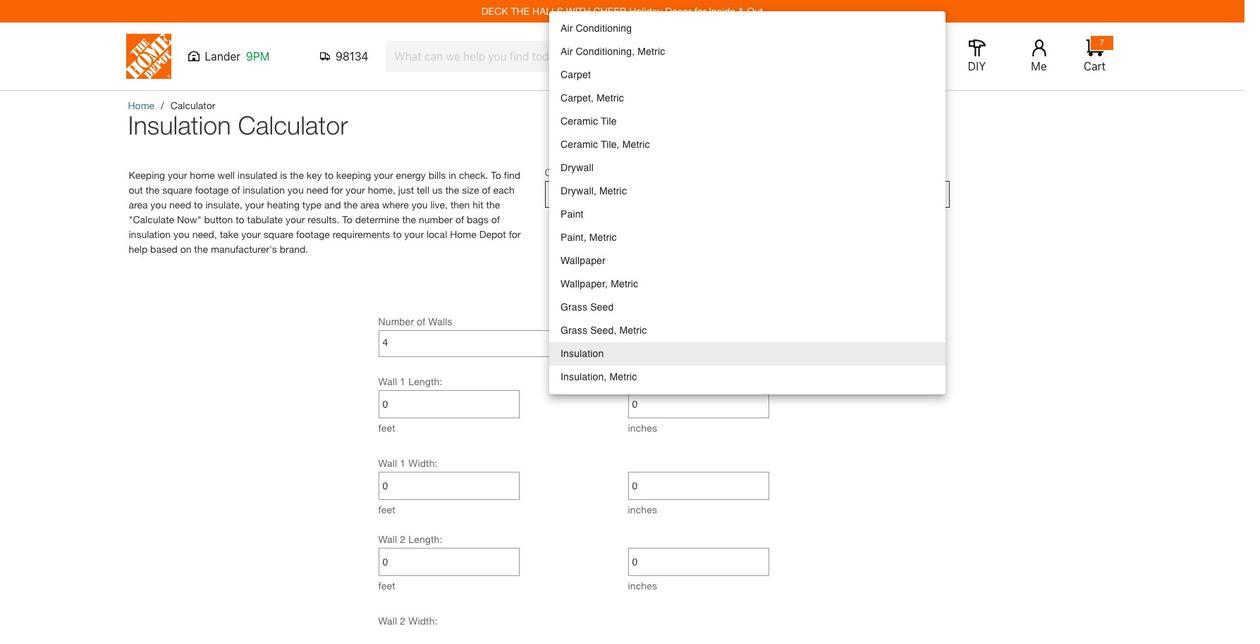 Task type: locate. For each thing, give the bounding box(es) containing it.
wall down '4'
[[378, 376, 397, 388]]

carpet, metric option
[[549, 87, 946, 110]]

your left home
[[168, 169, 187, 181]]

bills
[[429, 169, 446, 181]]

1 vertical spatial length:
[[409, 534, 443, 546]]

insulation inside option
[[561, 348, 604, 360]]

home inside home / calculator insulation calculator
[[128, 99, 155, 111]]

1 air from the top
[[561, 23, 573, 34]]

1 vertical spatial air
[[561, 46, 573, 57]]

home,
[[368, 184, 396, 196]]

number
[[419, 214, 453, 226]]

hit
[[473, 199, 484, 211]]

3 inches from the top
[[628, 580, 657, 592]]

0 vertical spatial 1
[[400, 376, 406, 388]]

0 vertical spatial air
[[561, 23, 573, 34]]

area up determine
[[360, 199, 379, 211]]

insulation up home
[[128, 110, 231, 140]]

1 wall from the top
[[378, 376, 397, 388]]

1 vertical spatial to
[[342, 214, 353, 226]]

feet up wall 2 length:
[[378, 504, 395, 516]]

1 vertical spatial footage
[[296, 229, 330, 240]]

need up now"
[[169, 199, 191, 211]]

then
[[451, 199, 470, 211]]

1 vertical spatial 1
[[400, 458, 406, 470]]

to right key
[[325, 169, 334, 181]]

deck the halls with cheer holiday decor for inside & out
[[481, 5, 763, 17]]

grass seed option
[[549, 296, 946, 319]]

feet for wall 1 width:
[[378, 504, 395, 516]]

area down out
[[129, 199, 148, 211]]

0 vertical spatial for
[[694, 5, 706, 17]]

2 air from the top
[[561, 46, 573, 57]]

0 vertical spatial length:
[[409, 376, 443, 388]]

1 horizontal spatial home
[[450, 229, 477, 240]]

2 inches from the top
[[628, 504, 657, 516]]

grass down wallpaper,
[[561, 302, 588, 313]]

0 horizontal spatial insulation
[[129, 229, 171, 240]]

0 vertical spatial grass
[[561, 302, 588, 313]]

of
[[231, 184, 240, 196], [482, 184, 491, 196], [456, 214, 464, 226], [491, 214, 500, 226], [417, 317, 425, 328]]

ceramic inside ceramic tile option
[[561, 116, 598, 127]]

to left find
[[491, 169, 501, 181]]

footage down home
[[195, 184, 229, 196]]

0 vertical spatial insulation
[[243, 184, 285, 196]]

2 feet from the top
[[378, 504, 395, 516]]

length:
[[409, 376, 443, 388], [409, 534, 443, 546]]

grass for grass seed
[[561, 302, 588, 313]]

wall left width:
[[378, 458, 397, 470]]

0 vertical spatial feet
[[378, 422, 395, 434]]

grass down grass seed
[[561, 325, 588, 336]]

1 horizontal spatial to
[[491, 169, 501, 181]]

2 vertical spatial inches
[[628, 580, 657, 592]]

1 vertical spatial grass
[[561, 325, 588, 336]]

1 feet from the top
[[378, 422, 395, 434]]

2 grass from the top
[[561, 325, 588, 336]]

your
[[168, 169, 187, 181], [374, 169, 393, 181], [346, 184, 365, 196], [245, 199, 264, 211], [286, 214, 305, 226], [241, 229, 261, 240], [405, 229, 424, 240]]

other calculators:
[[545, 167, 626, 178]]

home
[[128, 99, 155, 111], [450, 229, 477, 240]]

0 horizontal spatial square
[[162, 184, 192, 196]]

metric inside 'option'
[[589, 232, 617, 243]]

length: right the 2
[[409, 534, 443, 546]]

to
[[325, 169, 334, 181], [194, 199, 203, 211], [236, 214, 244, 226], [393, 229, 402, 240]]

your left local at the top of the page
[[405, 229, 424, 240]]

grass seed, metric
[[561, 325, 647, 336]]

you
[[288, 184, 304, 196], [150, 199, 167, 211], [412, 199, 428, 211], [174, 229, 190, 240]]

None number field
[[383, 391, 515, 418], [632, 391, 765, 418], [383, 473, 515, 500], [632, 473, 765, 500], [383, 549, 515, 576], [632, 549, 765, 576], [383, 391, 515, 418], [632, 391, 765, 418], [383, 473, 515, 500], [632, 473, 765, 500], [383, 549, 515, 576], [632, 549, 765, 576]]

What can we help you find today? search field
[[395, 42, 782, 71]]

2 ceramic from the top
[[561, 139, 598, 150]]

square down home
[[162, 184, 192, 196]]

paint
[[561, 209, 584, 220]]

need,
[[192, 229, 217, 240]]

grass
[[561, 302, 588, 313], [561, 325, 588, 336]]

3 feet from the top
[[378, 580, 395, 592]]

1 horizontal spatial calculator
[[238, 110, 348, 140]]

wallpaper, metric option
[[549, 273, 946, 296]]

1 ceramic from the top
[[561, 116, 598, 127]]

your up tabulate
[[245, 199, 264, 211]]

insulation for insulation dropdown button at the top of page
[[549, 188, 592, 199]]

3 wall from the top
[[378, 534, 397, 546]]

insulation down "calculate
[[129, 229, 171, 240]]

2 1 from the top
[[400, 458, 406, 470]]

feet
[[378, 422, 395, 434], [378, 504, 395, 516], [378, 580, 395, 592]]

0 vertical spatial wall
[[378, 376, 397, 388]]

2
[[400, 534, 406, 546]]

lander 9pm
[[205, 50, 270, 63]]

1 horizontal spatial area
[[360, 199, 379, 211]]

to up requirements at the left top of page
[[342, 214, 353, 226]]

0 horizontal spatial footage
[[195, 184, 229, 196]]

deck
[[481, 5, 508, 17]]

the down need,
[[194, 243, 208, 255]]

insulation up insulation, on the bottom of page
[[561, 348, 604, 360]]

deck the halls with cheer holiday decor for inside & out link
[[481, 5, 763, 17]]

2 vertical spatial insulation
[[561, 348, 604, 360]]

paint, metric option
[[549, 226, 946, 250]]

insulation up paint
[[549, 188, 592, 199]]

air conditioning
[[561, 23, 632, 34]]

insulation
[[243, 184, 285, 196], [129, 229, 171, 240]]

1 horizontal spatial square
[[263, 229, 294, 240]]

calculators:
[[573, 167, 626, 178]]

take
[[220, 229, 239, 240]]

grass seed, metric option
[[549, 319, 946, 343]]

ceramic down carpet,
[[561, 116, 598, 127]]

1 inches from the top
[[628, 422, 657, 434]]

metric up seed at the left of page
[[611, 279, 638, 290]]

metric down calculators:
[[599, 185, 627, 197]]

metric right paint,
[[589, 232, 617, 243]]

feet for wall 2 length:
[[378, 580, 395, 592]]

calculator up is at top left
[[238, 110, 348, 140]]

metric right tile,
[[623, 139, 650, 150]]

brand.
[[280, 243, 308, 255]]

size
[[462, 184, 479, 196]]

ceramic tile option
[[549, 110, 946, 133]]

to up take
[[236, 214, 244, 226]]

1 vertical spatial home
[[450, 229, 477, 240]]

inches
[[628, 422, 657, 434], [628, 504, 657, 516], [628, 580, 657, 592]]

home
[[190, 169, 215, 181]]

0 horizontal spatial calculator
[[170, 99, 215, 111]]

wallpaper,
[[561, 279, 608, 290]]

to up now"
[[194, 199, 203, 211]]

seed
[[590, 302, 614, 313]]

1 area from the left
[[129, 199, 148, 211]]

out
[[129, 184, 143, 196]]

need down key
[[306, 184, 328, 196]]

keeping
[[336, 169, 371, 181]]

insulation,
[[561, 372, 607, 383]]

of down then
[[456, 214, 464, 226]]

tile
[[601, 116, 617, 127]]

wall for wall 2 length:
[[378, 534, 397, 546]]

for left inside
[[694, 5, 706, 17]]

based
[[150, 243, 178, 255]]

1 grass from the top
[[561, 302, 588, 313]]

air
[[561, 23, 573, 34], [561, 46, 573, 57]]

0 horizontal spatial need
[[169, 199, 191, 211]]

0 vertical spatial home
[[128, 99, 155, 111]]

wall left the 2
[[378, 534, 397, 546]]

insulation inside dropdown button
[[549, 188, 592, 199]]

feet up wall 1 width:
[[378, 422, 395, 434]]

for up and at the left top of page
[[331, 184, 343, 196]]

list box
[[549, 11, 946, 395]]

1 vertical spatial square
[[263, 229, 294, 240]]

ceramic
[[561, 116, 598, 127], [561, 139, 598, 150]]

1 horizontal spatial for
[[509, 229, 521, 240]]

insulation button
[[549, 183, 945, 204]]

insulate,
[[206, 199, 242, 211]]

metric inside option
[[623, 139, 650, 150]]

for
[[694, 5, 706, 17], [331, 184, 343, 196], [509, 229, 521, 240]]

1 left width:
[[400, 458, 406, 470]]

air conditioning option
[[549, 17, 946, 40]]

square down tabulate
[[263, 229, 294, 240]]

grass inside 'option'
[[561, 302, 588, 313]]

metric right insulation, on the bottom of page
[[610, 372, 637, 383]]

ceramic inside ceramic tile, metric option
[[561, 139, 598, 150]]

insulation
[[128, 110, 231, 140], [549, 188, 592, 199], [561, 348, 604, 360]]

air down with
[[561, 23, 573, 34]]

0 vertical spatial square
[[162, 184, 192, 196]]

diy
[[968, 60, 986, 73]]

number of walls
[[378, 317, 453, 328]]

is
[[280, 169, 287, 181]]

air for air conditioning, metric
[[561, 46, 573, 57]]

footage down results.
[[296, 229, 330, 240]]

1 vertical spatial inches
[[628, 504, 657, 516]]

metric
[[638, 46, 665, 57], [597, 92, 624, 104], [623, 139, 650, 150], [599, 185, 627, 197], [589, 232, 617, 243], [611, 279, 638, 290], [620, 325, 647, 336], [610, 372, 637, 383]]

1 down the number
[[400, 376, 406, 388]]

walls
[[428, 317, 453, 328]]

home down the bags
[[450, 229, 477, 240]]

length: down 'number of walls'
[[409, 376, 443, 388]]

1 1 from the top
[[400, 376, 406, 388]]

carpet, metric
[[561, 92, 624, 104]]

home left '/'
[[128, 99, 155, 111]]

live,
[[430, 199, 448, 211]]

type
[[302, 199, 322, 211]]

2 vertical spatial feet
[[378, 580, 395, 592]]

of up depot
[[491, 214, 500, 226]]

manufacturer's
[[211, 243, 277, 255]]

4
[[383, 337, 388, 349]]

conditioning
[[576, 23, 632, 34]]

calculator right '/'
[[170, 99, 215, 111]]

air conditioning, metric option
[[549, 40, 946, 63]]

to down determine
[[393, 229, 402, 240]]

ceramic tile, metric option
[[549, 133, 946, 157]]

square
[[162, 184, 192, 196], [263, 229, 294, 240]]

length: for wall 2 length:
[[409, 534, 443, 546]]

carpet
[[561, 69, 591, 80]]

ceramic up drywall
[[561, 139, 598, 150]]

0 horizontal spatial home
[[128, 99, 155, 111]]

0 vertical spatial inches
[[628, 422, 657, 434]]

insulation for insulation option
[[561, 348, 604, 360]]

grass seed
[[561, 302, 614, 313]]

1 vertical spatial insulation
[[549, 188, 592, 199]]

air conditioning, metric
[[561, 46, 665, 57]]

1 vertical spatial need
[[169, 199, 191, 211]]

1 vertical spatial ceramic
[[561, 139, 598, 150]]

2 vertical spatial for
[[509, 229, 521, 240]]

footage
[[195, 184, 229, 196], [296, 229, 330, 240]]

feet down wall 2 length:
[[378, 580, 395, 592]]

ceramic for ceramic tile
[[561, 116, 598, 127]]

1 vertical spatial insulation
[[129, 229, 171, 240]]

energy
[[396, 169, 426, 181]]

2 length: from the top
[[409, 534, 443, 546]]

0 vertical spatial insulation
[[128, 110, 231, 140]]

2 wall from the top
[[378, 458, 397, 470]]

air up carpet
[[561, 46, 573, 57]]

determine
[[355, 214, 400, 226]]

paint,
[[561, 232, 587, 243]]

insulation down insulated
[[243, 184, 285, 196]]

insulated
[[238, 169, 277, 181]]

keeping your home well insulated is the key to keeping your energy   bills in check. to find out the square footage of insulation you need for your home, just tell us   the size of each area you need to insulate, your heating type and the area where you live, then hit   the "calculate now" button to tabulate your results. to determine the number of bags of insulation   you need, take your square footage requirements to your local home depot for help based on the manufacturer's brand.
[[129, 169, 521, 255]]

1 horizontal spatial footage
[[296, 229, 330, 240]]

lander
[[205, 50, 240, 63]]

0 vertical spatial need
[[306, 184, 328, 196]]

wallpaper, metric
[[561, 279, 638, 290]]

tell
[[417, 184, 430, 196]]

wall 1 width:
[[378, 458, 438, 470]]

1 vertical spatial wall
[[378, 458, 397, 470]]

for right depot
[[509, 229, 521, 240]]

1 vertical spatial for
[[331, 184, 343, 196]]

wall for wall 1 width:
[[378, 458, 397, 470]]

grass inside option
[[561, 325, 588, 336]]

"calculate
[[129, 214, 174, 226]]

2 vertical spatial wall
[[378, 534, 397, 546]]

the down in
[[445, 184, 459, 196]]

1 vertical spatial feet
[[378, 504, 395, 516]]

2 horizontal spatial for
[[694, 5, 706, 17]]

0 horizontal spatial area
[[129, 199, 148, 211]]

0 vertical spatial ceramic
[[561, 116, 598, 127]]

area
[[129, 199, 148, 211], [360, 199, 379, 211]]

halls
[[532, 5, 563, 17]]

us
[[432, 184, 443, 196]]

/
[[161, 99, 164, 111]]

1 length: from the top
[[409, 376, 443, 388]]

length: for wall 1 length:
[[409, 376, 443, 388]]



Task type: describe. For each thing, give the bounding box(es) containing it.
button
[[204, 214, 233, 226]]

home link
[[128, 99, 155, 111]]

out
[[747, 5, 763, 17]]

&
[[738, 5, 744, 17]]

cart
[[1084, 60, 1106, 73]]

width:
[[409, 458, 438, 470]]

me
[[1031, 60, 1047, 73]]

key
[[307, 169, 322, 181]]

diy button
[[955, 39, 1000, 73]]

you up 'heating'
[[288, 184, 304, 196]]

your down "keeping"
[[346, 184, 365, 196]]

results.
[[308, 214, 340, 226]]

now"
[[177, 214, 201, 226]]

keeping
[[129, 169, 165, 181]]

of left walls
[[417, 317, 425, 328]]

cheer
[[593, 5, 626, 17]]

of down the well
[[231, 184, 240, 196]]

each
[[493, 184, 515, 196]]

requirements
[[333, 229, 390, 240]]

help
[[129, 243, 148, 255]]

carpet option
[[549, 63, 946, 87]]

cart 7
[[1084, 37, 1106, 73]]

7
[[1100, 37, 1104, 48]]

wall 1 length:
[[378, 376, 443, 388]]

the down where
[[402, 214, 416, 226]]

inside
[[709, 5, 735, 17]]

find
[[504, 169, 521, 181]]

paint option
[[549, 203, 946, 226]]

just
[[398, 184, 414, 196]]

wallpaper
[[561, 255, 606, 267]]

well
[[218, 169, 235, 181]]

the
[[511, 5, 530, 17]]

wallpaper option
[[549, 250, 946, 273]]

drywall option
[[549, 157, 946, 180]]

the right and at the left top of page
[[344, 199, 358, 211]]

you down 'tell'
[[412, 199, 428, 211]]

home / calculator insulation calculator
[[128, 99, 348, 140]]

local
[[427, 229, 447, 240]]

conditioning,
[[576, 46, 635, 57]]

your down 'heating'
[[286, 214, 305, 226]]

2 area from the left
[[360, 199, 379, 211]]

ceramic tile
[[561, 116, 617, 127]]

grass for grass seed, metric
[[561, 325, 588, 336]]

inches for wall 1 length:
[[628, 422, 657, 434]]

insulation option
[[549, 343, 946, 366]]

other
[[545, 167, 570, 178]]

metric inside "option"
[[599, 185, 627, 197]]

home inside keeping your home well insulated is the key to keeping your energy   bills in check. to find out the square footage of insulation you need for your home, just tell us   the size of each area you need to insulate, your heating type and the area where you live, then hit   the "calculate now" button to tabulate your results. to determine the number of bags of insulation   you need, take your square footage requirements to your local home depot for help based on the manufacturer's brand.
[[450, 229, 477, 240]]

wall 2 length:
[[378, 534, 443, 546]]

0 vertical spatial to
[[491, 169, 501, 181]]

wall for wall 1 length:
[[378, 376, 397, 388]]

insulation, metric option
[[549, 366, 946, 389]]

metric down holiday
[[638, 46, 665, 57]]

1 for width:
[[400, 458, 406, 470]]

ceramic tile, metric
[[561, 139, 650, 150]]

of right size
[[482, 184, 491, 196]]

0 vertical spatial footage
[[195, 184, 229, 196]]

metric right 'seed,'
[[620, 325, 647, 336]]

the right is at top left
[[290, 169, 304, 181]]

inches for wall 2 length:
[[628, 580, 657, 592]]

list box containing air conditioning
[[549, 11, 946, 395]]

insulation inside home / calculator insulation calculator
[[128, 110, 231, 140]]

holiday
[[629, 5, 663, 17]]

insulation, metric
[[561, 372, 637, 383]]

1 horizontal spatial insulation
[[243, 184, 285, 196]]

feet for wall 1 length:
[[378, 422, 395, 434]]

drywall,
[[561, 185, 597, 197]]

me button
[[1017, 39, 1062, 73]]

you up "calculate
[[150, 199, 167, 211]]

the home depot logo image
[[126, 34, 171, 79]]

0 horizontal spatial to
[[342, 214, 353, 226]]

tabulate
[[247, 214, 283, 226]]

1 for length:
[[400, 376, 406, 388]]

and
[[324, 199, 341, 211]]

in
[[449, 169, 456, 181]]

1 horizontal spatial need
[[306, 184, 328, 196]]

drywall, metric option
[[549, 180, 946, 203]]

on
[[180, 243, 191, 255]]

seed,
[[590, 325, 617, 336]]

paint, metric
[[561, 232, 617, 243]]

bags
[[467, 214, 489, 226]]

your up manufacturer's
[[241, 229, 261, 240]]

4 button
[[383, 332, 613, 353]]

98134 button
[[320, 49, 368, 63]]

drywall, metric
[[561, 185, 627, 197]]

decor
[[665, 5, 692, 17]]

depot
[[479, 229, 506, 240]]

air for air conditioning
[[561, 23, 573, 34]]

the down keeping
[[146, 184, 160, 196]]

number
[[378, 317, 414, 328]]

98134
[[336, 50, 368, 63]]

with
[[566, 5, 591, 17]]

0 horizontal spatial for
[[331, 184, 343, 196]]

metric up tile
[[597, 92, 624, 104]]

ceramic for ceramic tile, metric
[[561, 139, 598, 150]]

where
[[382, 199, 409, 211]]

check.
[[459, 169, 488, 181]]

carpet,
[[561, 92, 594, 104]]

the right hit
[[486, 199, 500, 211]]

you up on
[[174, 229, 190, 240]]

your up home,
[[374, 169, 393, 181]]



Task type: vqa. For each thing, say whether or not it's contained in the screenshot.
1st the NoVac
no



